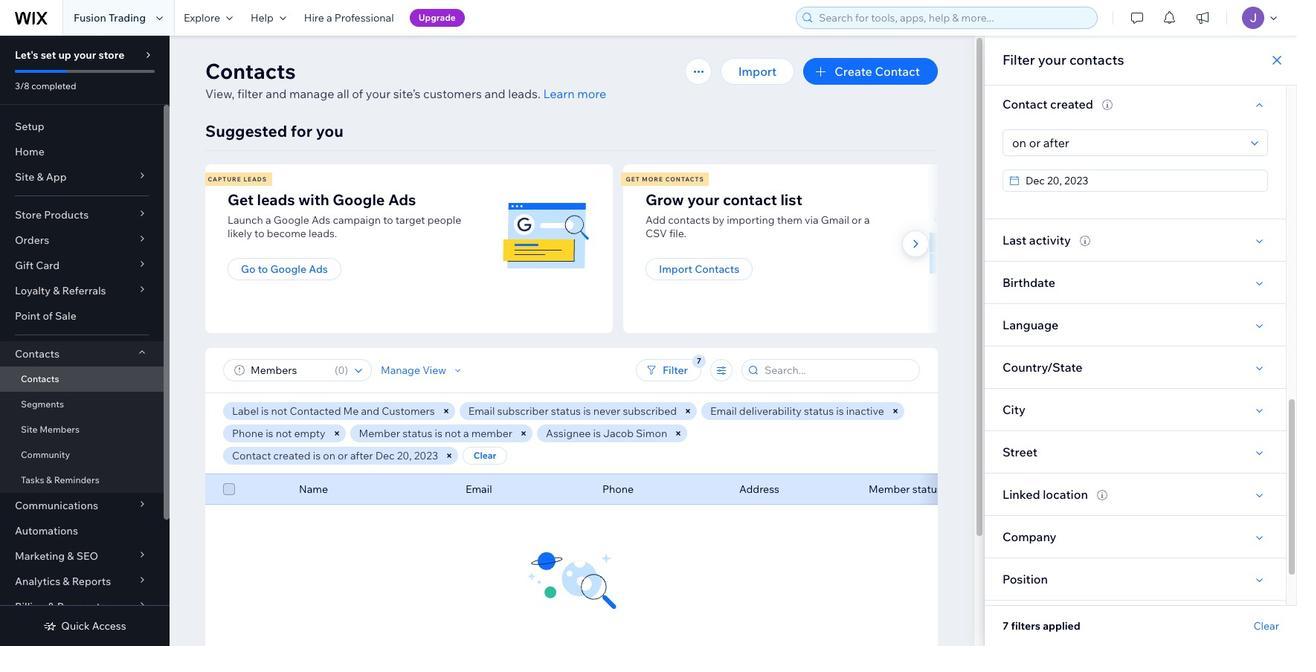 Task type: describe. For each thing, give the bounding box(es) containing it.
1 vertical spatial ads
[[312, 214, 331, 227]]

set
[[41, 48, 56, 62]]

to inside button
[[258, 263, 268, 276]]

& for billing
[[48, 600, 55, 614]]

list containing get leads with google ads
[[203, 164, 1037, 333]]

2 horizontal spatial and
[[485, 86, 506, 101]]

Select an option field
[[1008, 130, 1247, 156]]

0
[[338, 364, 345, 377]]

20,
[[397, 449, 412, 463]]

fusion
[[74, 11, 106, 25]]

is left never
[[583, 405, 591, 418]]

you
[[316, 121, 344, 141]]

your up contact created
[[1039, 51, 1067, 68]]

member for member status
[[869, 483, 910, 496]]

community link
[[0, 443, 164, 468]]

import contacts
[[659, 263, 740, 276]]

member for member status is not a member
[[359, 427, 400, 440]]

to right likely
[[255, 227, 265, 240]]

never
[[594, 405, 621, 418]]

become
[[267, 227, 307, 240]]

grow
[[646, 190, 684, 209]]

capture
[[208, 176, 242, 183]]

your inside contacts view, filter and manage all of your site's customers and leads. learn more
[[366, 86, 391, 101]]

capture leads
[[208, 176, 267, 183]]

marketing & seo button
[[0, 544, 164, 569]]

is right label
[[261, 405, 269, 418]]

gift card button
[[0, 253, 164, 278]]

analytics & reports button
[[0, 569, 164, 595]]

gmail
[[821, 214, 850, 227]]

a inside the get leads with google ads launch a google ads campaign to target people likely to become leads.
[[266, 214, 271, 227]]

a left member
[[463, 427, 469, 440]]

Dec 20, 2023 field
[[1022, 170, 1263, 191]]

trading
[[109, 11, 146, 25]]

a inside grow your contact list add contacts by importing them via gmail or a csv file.
[[865, 214, 870, 227]]

0 vertical spatial clear
[[474, 450, 496, 461]]

store products
[[15, 208, 89, 222]]

view,
[[205, 86, 235, 101]]

for
[[291, 121, 313, 141]]

analytics
[[15, 575, 60, 589]]

hire a professional link
[[295, 0, 403, 36]]

quick
[[61, 620, 90, 633]]

contacts inside contacts view, filter and manage all of your site's customers and leads. learn more
[[205, 58, 296, 84]]

customers
[[423, 86, 482, 101]]

country/state
[[1003, 360, 1083, 375]]

last activity
[[1003, 233, 1071, 248]]

filters
[[1012, 620, 1041, 633]]

1 vertical spatial google
[[274, 214, 309, 227]]

communications
[[15, 499, 98, 513]]

billing
[[15, 600, 45, 614]]

0 vertical spatial contacts
[[1070, 51, 1125, 68]]

contact
[[723, 190, 777, 209]]

your inside sidebar element
[[74, 48, 96, 62]]

create
[[835, 64, 873, 79]]

contacts
[[666, 176, 704, 183]]

linked
[[1003, 487, 1041, 502]]

help button
[[242, 0, 295, 36]]

0 vertical spatial clear button
[[463, 447, 508, 465]]

contact inside create contact button
[[875, 64, 920, 79]]

created for contact created is on or after dec 20, 2023
[[274, 449, 311, 463]]

campaign
[[333, 214, 381, 227]]

leads. inside the get leads with google ads launch a google ads campaign to target people likely to become leads.
[[309, 227, 337, 240]]

& for tasks
[[46, 475, 52, 486]]

dec
[[376, 449, 395, 463]]

access
[[92, 620, 126, 633]]

fusion trading
[[74, 11, 146, 25]]

point
[[15, 310, 40, 323]]

0 horizontal spatial or
[[338, 449, 348, 463]]

a inside hire a professional link
[[327, 11, 332, 25]]

learn more button
[[544, 85, 607, 103]]

of inside sidebar element
[[43, 310, 53, 323]]

contacts inside contacts "popup button"
[[15, 347, 60, 361]]

leads. inside contacts view, filter and manage all of your site's customers and leads. learn more
[[508, 86, 541, 101]]

import for import contacts
[[659, 263, 693, 276]]

import button
[[721, 58, 795, 85]]

0 vertical spatial google
[[333, 190, 385, 209]]

contacts button
[[0, 342, 164, 367]]

let's
[[15, 48, 38, 62]]

marketing & seo
[[15, 550, 98, 563]]

after
[[350, 449, 373, 463]]

0 vertical spatial ads
[[388, 190, 416, 209]]

gift card
[[15, 259, 60, 272]]

setup
[[15, 120, 44, 133]]

email deliverability status is inactive
[[711, 405, 885, 418]]

communications button
[[0, 493, 164, 519]]

home
[[15, 145, 44, 158]]

professional
[[335, 11, 394, 25]]

email for email subscriber status is never subscribed
[[469, 405, 495, 418]]

contacted
[[290, 405, 341, 418]]

contact for contact created
[[1003, 97, 1048, 112]]

1 horizontal spatial clear
[[1254, 620, 1280, 633]]

me
[[343, 405, 359, 418]]

contacts up segments
[[21, 374, 59, 385]]

contacts inside grow your contact list add contacts by importing them via gmail or a csv file.
[[668, 214, 710, 227]]

community
[[21, 449, 70, 461]]

site for site members
[[21, 424, 38, 435]]

position
[[1003, 572, 1048, 587]]

members
[[40, 424, 80, 435]]

assignee is jacob simon
[[546, 427, 668, 440]]

hire
[[304, 11, 324, 25]]

orders button
[[0, 228, 164, 253]]

completed
[[31, 80, 76, 92]]

label
[[232, 405, 259, 418]]

file.
[[670, 227, 687, 240]]

importing
[[727, 214, 775, 227]]

with
[[299, 190, 329, 209]]

is left on
[[313, 449, 321, 463]]

manage view button
[[381, 364, 464, 377]]

jacob
[[603, 427, 634, 440]]

create contact
[[835, 64, 920, 79]]

via
[[805, 214, 819, 227]]



Task type: locate. For each thing, give the bounding box(es) containing it.
phone down jacob
[[603, 483, 634, 496]]

seo
[[76, 550, 98, 563]]

contact down filter your contacts at right
[[1003, 97, 1048, 112]]

list
[[203, 164, 1037, 333]]

clear button
[[463, 447, 508, 465], [1254, 620, 1280, 633]]

leads
[[257, 190, 295, 209]]

learn
[[544, 86, 575, 101]]

0 horizontal spatial import
[[659, 263, 693, 276]]

contacts down by
[[695, 263, 740, 276]]

subscribed
[[623, 405, 677, 418]]

contacts inside the import contacts button
[[695, 263, 740, 276]]

is up '2023'
[[435, 427, 443, 440]]

0 vertical spatial site
[[15, 170, 34, 184]]

contacts up contact created
[[1070, 51, 1125, 68]]

0 vertical spatial contact
[[875, 64, 920, 79]]

contacts link
[[0, 367, 164, 392]]

suggested for you
[[205, 121, 344, 141]]

filter up contact created
[[1003, 51, 1036, 68]]

loyalty & referrals
[[15, 284, 106, 298]]

to right go
[[258, 263, 268, 276]]

phone down label
[[232, 427, 263, 440]]

1 vertical spatial leads.
[[309, 227, 337, 240]]

not for empty
[[276, 427, 292, 440]]

empty
[[294, 427, 326, 440]]

launch
[[228, 214, 263, 227]]

phone for phone
[[603, 483, 634, 496]]

or right on
[[338, 449, 348, 463]]

1 horizontal spatial or
[[852, 214, 862, 227]]

& left seo
[[67, 550, 74, 563]]

store
[[99, 48, 125, 62]]

filter
[[237, 86, 263, 101]]

1 vertical spatial of
[[43, 310, 53, 323]]

go
[[241, 263, 256, 276]]

0 vertical spatial member
[[359, 427, 400, 440]]

contacts
[[205, 58, 296, 84], [695, 263, 740, 276], [15, 347, 60, 361], [21, 374, 59, 385]]

3/8
[[15, 80, 29, 92]]

0 horizontal spatial leads.
[[309, 227, 337, 240]]

email
[[469, 405, 495, 418], [711, 405, 737, 418], [466, 483, 492, 496]]

site members link
[[0, 417, 164, 443]]

label is not contacted me and customers
[[232, 405, 435, 418]]

not for contacted
[[271, 405, 287, 418]]

filter up the subscribed
[[663, 364, 688, 377]]

3/8 completed
[[15, 80, 76, 92]]

csv
[[646, 227, 667, 240]]

filter your contacts
[[1003, 51, 1125, 68]]

deliverability
[[740, 405, 802, 418]]

filter button
[[636, 359, 702, 382]]

automations
[[15, 525, 78, 538]]

ads inside button
[[309, 263, 328, 276]]

import contacts button
[[646, 258, 753, 281]]

phone for phone is not empty
[[232, 427, 263, 440]]

& right tasks
[[46, 475, 52, 486]]

2 horizontal spatial contact
[[1003, 97, 1048, 112]]

is left empty
[[266, 427, 273, 440]]

site members
[[21, 424, 80, 435]]

ads down with
[[312, 214, 331, 227]]

filter inside button
[[663, 364, 688, 377]]

applied
[[1043, 620, 1081, 633]]

1 vertical spatial contacts
[[668, 214, 710, 227]]

1 horizontal spatial member
[[869, 483, 910, 496]]

1 horizontal spatial contacts
[[1070, 51, 1125, 68]]

2 vertical spatial google
[[270, 263, 307, 276]]

email subscriber status is never subscribed
[[469, 405, 677, 418]]

automations link
[[0, 519, 164, 544]]

site down segments
[[21, 424, 38, 435]]

site down home
[[15, 170, 34, 184]]

1 vertical spatial contact
[[1003, 97, 1048, 112]]

(
[[335, 364, 338, 377]]

0 horizontal spatial contact
[[232, 449, 271, 463]]

member
[[471, 427, 513, 440]]

store
[[15, 208, 42, 222]]

1 vertical spatial member
[[869, 483, 910, 496]]

inactive
[[847, 405, 885, 418]]

your left site's
[[366, 86, 391, 101]]

suggested
[[205, 121, 287, 141]]

0 horizontal spatial clear button
[[463, 447, 508, 465]]

1 horizontal spatial import
[[739, 64, 777, 79]]

to
[[383, 214, 393, 227], [255, 227, 265, 240], [258, 263, 268, 276]]

or
[[852, 214, 862, 227], [338, 449, 348, 463]]

get more contacts
[[626, 176, 704, 183]]

import inside button
[[739, 64, 777, 79]]

referrals
[[62, 284, 106, 298]]

is left jacob
[[593, 427, 601, 440]]

contact down phone is not empty
[[232, 449, 271, 463]]

7 filters applied
[[1003, 620, 1081, 633]]

orders
[[15, 234, 49, 247]]

0 vertical spatial phone
[[232, 427, 263, 440]]

segments
[[21, 399, 64, 410]]

ads up target
[[388, 190, 416, 209]]

is left 'inactive'
[[837, 405, 844, 418]]

point of sale
[[15, 310, 76, 323]]

2023
[[414, 449, 438, 463]]

tasks
[[21, 475, 44, 486]]

1 horizontal spatial contact
[[875, 64, 920, 79]]

or inside grow your contact list add contacts by importing them via gmail or a csv file.
[[852, 214, 862, 227]]

manage view
[[381, 364, 447, 377]]

marketing
[[15, 550, 65, 563]]

home link
[[0, 139, 164, 164]]

1 horizontal spatial clear button
[[1254, 620, 1280, 633]]

leads. left learn
[[508, 86, 541, 101]]

0 horizontal spatial filter
[[663, 364, 688, 377]]

of inside contacts view, filter and manage all of your site's customers and leads. learn more
[[352, 86, 363, 101]]

a right 'hire' on the left top of the page
[[327, 11, 332, 25]]

by
[[713, 214, 725, 227]]

0 vertical spatial filter
[[1003, 51, 1036, 68]]

manage
[[289, 86, 334, 101]]

a right gmail
[[865, 214, 870, 227]]

subscriber
[[497, 405, 549, 418]]

email for email deliverability status is inactive
[[711, 405, 737, 418]]

0 horizontal spatial of
[[43, 310, 53, 323]]

email left deliverability
[[711, 405, 737, 418]]

address
[[740, 483, 780, 496]]

of
[[352, 86, 363, 101], [43, 310, 53, 323]]

get
[[626, 176, 640, 183]]

1 vertical spatial clear button
[[1254, 620, 1280, 633]]

more
[[578, 86, 607, 101]]

email up member
[[469, 405, 495, 418]]

explore
[[184, 11, 220, 25]]

quick access button
[[43, 620, 126, 633]]

point of sale link
[[0, 304, 164, 329]]

& left app
[[37, 170, 44, 184]]

not up phone is not empty
[[271, 405, 287, 418]]

1 horizontal spatial phone
[[603, 483, 634, 496]]

site & app button
[[0, 164, 164, 190]]

2 vertical spatial contact
[[232, 449, 271, 463]]

contact for contact created is on or after dec 20, 2023
[[232, 449, 271, 463]]

& left reports
[[63, 575, 70, 589]]

store products button
[[0, 202, 164, 228]]

2 vertical spatial ads
[[309, 263, 328, 276]]

0 vertical spatial created
[[1051, 97, 1094, 112]]

contact created is on or after dec 20, 2023
[[232, 449, 438, 463]]

1 horizontal spatial and
[[361, 405, 380, 418]]

google up campaign
[[333, 190, 385, 209]]

of left the sale
[[43, 310, 53, 323]]

Search for tools, apps, help & more... field
[[815, 7, 1093, 28]]

)
[[345, 364, 348, 377]]

people
[[428, 214, 462, 227]]

& right billing
[[48, 600, 55, 614]]

& inside popup button
[[67, 550, 74, 563]]

Search... field
[[760, 360, 915, 381]]

contact right create
[[875, 64, 920, 79]]

contact created
[[1003, 97, 1094, 112]]

last
[[1003, 233, 1027, 248]]

your inside grow your contact list add contacts by importing them via gmail or a csv file.
[[688, 190, 720, 209]]

activity
[[1030, 233, 1071, 248]]

simon
[[636, 427, 668, 440]]

member status
[[869, 483, 943, 496]]

import for import
[[739, 64, 777, 79]]

import
[[739, 64, 777, 79], [659, 263, 693, 276]]

products
[[44, 208, 89, 222]]

1 vertical spatial clear
[[1254, 620, 1280, 633]]

billing & payments
[[15, 600, 106, 614]]

1 vertical spatial phone
[[603, 483, 634, 496]]

or right gmail
[[852, 214, 862, 227]]

and right the customers
[[485, 86, 506, 101]]

& right 'loyalty'
[[53, 284, 60, 298]]

your up by
[[688, 190, 720, 209]]

and right 'filter'
[[266, 86, 287, 101]]

1 vertical spatial site
[[21, 424, 38, 435]]

0 horizontal spatial created
[[274, 449, 311, 463]]

None checkbox
[[223, 481, 235, 499]]

created for contact created
[[1051, 97, 1094, 112]]

0 vertical spatial leads.
[[508, 86, 541, 101]]

Unsaved view field
[[246, 360, 330, 381]]

filter for filter
[[663, 364, 688, 377]]

of right all
[[352, 86, 363, 101]]

tasks & reminders
[[21, 475, 99, 486]]

sidebar element
[[0, 36, 170, 647]]

ads down the get leads with google ads launch a google ads campaign to target people likely to become leads.
[[309, 263, 328, 276]]

7
[[1003, 620, 1009, 633]]

to left target
[[383, 214, 393, 227]]

tasks & reminders link
[[0, 468, 164, 493]]

customers
[[382, 405, 435, 418]]

not left empty
[[276, 427, 292, 440]]

contacts left by
[[668, 214, 710, 227]]

0 horizontal spatial contacts
[[668, 214, 710, 227]]

email down member
[[466, 483, 492, 496]]

0 vertical spatial import
[[739, 64, 777, 79]]

filter for filter your contacts
[[1003, 51, 1036, 68]]

google down leads
[[274, 214, 309, 227]]

and right me
[[361, 405, 380, 418]]

0 horizontal spatial and
[[266, 86, 287, 101]]

1 vertical spatial import
[[659, 263, 693, 276]]

1 horizontal spatial leads.
[[508, 86, 541, 101]]

not left member
[[445, 427, 461, 440]]

0 vertical spatial or
[[852, 214, 862, 227]]

0 horizontal spatial phone
[[232, 427, 263, 440]]

0 horizontal spatial clear
[[474, 450, 496, 461]]

& for analytics
[[63, 575, 70, 589]]

up
[[58, 48, 71, 62]]

site inside dropdown button
[[15, 170, 34, 184]]

& for marketing
[[67, 550, 74, 563]]

leads. down with
[[309, 227, 337, 240]]

created down phone is not empty
[[274, 449, 311, 463]]

1 horizontal spatial created
[[1051, 97, 1094, 112]]

birthdate
[[1003, 275, 1056, 290]]

import inside button
[[659, 263, 693, 276]]

1 horizontal spatial of
[[352, 86, 363, 101]]

ads
[[388, 190, 416, 209], [312, 214, 331, 227], [309, 263, 328, 276]]

0 vertical spatial of
[[352, 86, 363, 101]]

go to google ads button
[[228, 258, 341, 281]]

google down become
[[270, 263, 307, 276]]

1 vertical spatial created
[[274, 449, 311, 463]]

& for site
[[37, 170, 44, 184]]

0 horizontal spatial member
[[359, 427, 400, 440]]

created down filter your contacts at right
[[1051, 97, 1094, 112]]

google inside button
[[270, 263, 307, 276]]

go to google ads
[[241, 263, 328, 276]]

1 vertical spatial or
[[338, 449, 348, 463]]

& for loyalty
[[53, 284, 60, 298]]

1 vertical spatial filter
[[663, 364, 688, 377]]

your right up
[[74, 48, 96, 62]]

contacts up 'filter'
[[205, 58, 296, 84]]

contacts down "point of sale" on the left
[[15, 347, 60, 361]]

reports
[[72, 575, 111, 589]]

clear
[[474, 450, 496, 461], [1254, 620, 1280, 633]]

a down leads
[[266, 214, 271, 227]]

site for site & app
[[15, 170, 34, 184]]

1 horizontal spatial filter
[[1003, 51, 1036, 68]]



Task type: vqa. For each thing, say whether or not it's contained in the screenshot.
Grow your contact list Add contacts by importing them via Gmail or a CSV file. at the top
yes



